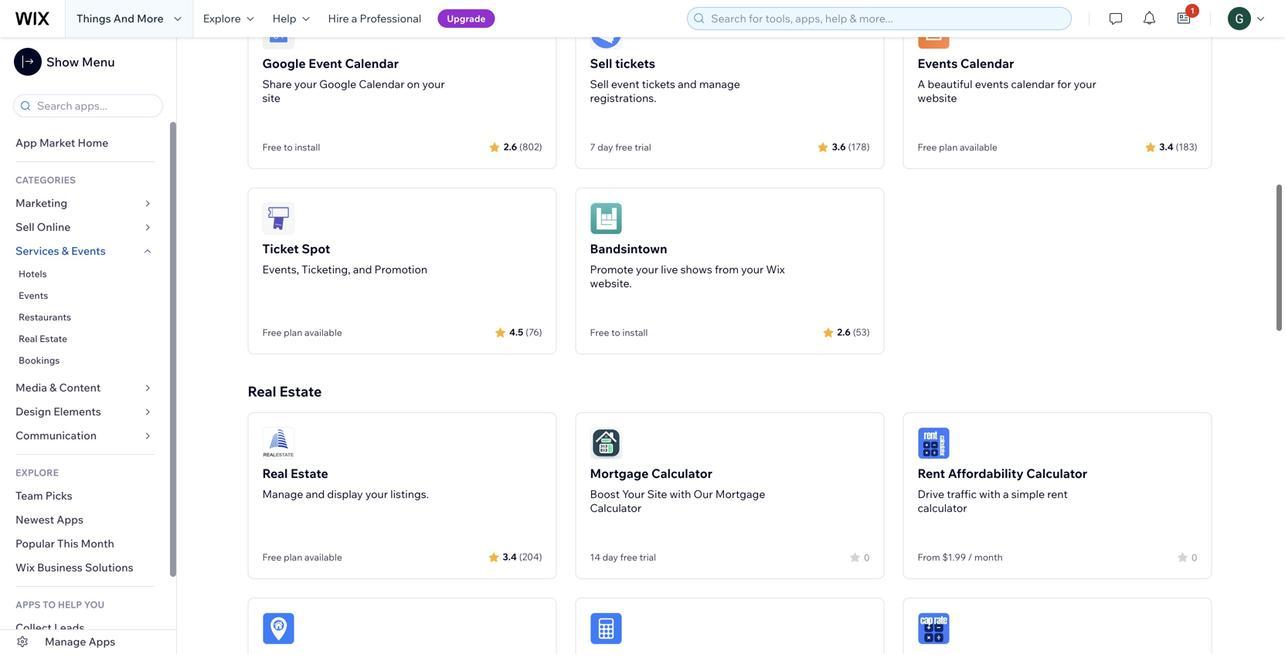 Task type: vqa. For each thing, say whether or not it's contained in the screenshot.
Share
yes



Task type: locate. For each thing, give the bounding box(es) containing it.
free right 14
[[620, 552, 638, 564]]

wix right from
[[766, 263, 785, 276]]

(76)
[[526, 327, 542, 338]]

things and more
[[77, 12, 164, 25]]

apps for manage apps
[[89, 635, 115, 649]]

events down hotels
[[19, 290, 48, 301]]

available down display
[[305, 552, 342, 564]]

sell up event
[[590, 56, 612, 71]]

free down the website
[[918, 141, 937, 153]]

popular
[[15, 537, 55, 551]]

with for affordability
[[980, 488, 1001, 501]]

with inside mortgage calculator boost your site with our mortgage calculator
[[670, 488, 691, 501]]

real estate manage and display your listings.
[[262, 466, 429, 501]]

trial right 14
[[640, 552, 656, 564]]

real estate logo image
[[262, 427, 295, 460]]

apps down you
[[89, 635, 115, 649]]

with
[[670, 488, 691, 501], [980, 488, 1001, 501]]

and inside 'sell tickets sell event tickets and manage registrations.'
[[678, 77, 697, 91]]

google event calendar share your google calendar on your site
[[262, 56, 445, 105]]

estate down restaurants
[[40, 333, 67, 345]]

real up bookings at the bottom left of the page
[[19, 333, 37, 345]]

sell online
[[15, 220, 71, 234]]

2 horizontal spatial calculator
[[1027, 466, 1088, 482]]

0 vertical spatial manage
[[262, 488, 303, 501]]

and inside real estate manage and display your listings.
[[306, 488, 325, 501]]

with for calculator
[[670, 488, 691, 501]]

real
[[19, 333, 37, 345], [248, 383, 276, 400], [262, 466, 288, 482]]

mortgage
[[590, 466, 649, 482], [716, 488, 766, 501]]

& for media
[[50, 381, 57, 395]]

affordability
[[948, 466, 1024, 482]]

0 vertical spatial install
[[295, 141, 320, 153]]

real inside real estate manage and display your listings.
[[262, 466, 288, 482]]

plan up the 'mls real estate search logo'
[[284, 552, 302, 564]]

rent affordability calculator drive traffic with a simple rent calculator
[[918, 466, 1088, 515]]

estate up real estate logo
[[280, 383, 322, 400]]

free plan available up the 'mls real estate search logo'
[[262, 552, 342, 564]]

calendar
[[345, 56, 399, 71], [961, 56, 1015, 71], [359, 77, 405, 91]]

2 horizontal spatial events
[[918, 56, 958, 71]]

estate up display
[[291, 466, 328, 482]]

plan for events
[[939, 141, 958, 153]]

0 vertical spatial real
[[19, 333, 37, 345]]

2.6 (802)
[[504, 141, 542, 153]]

0 horizontal spatial a
[[352, 12, 357, 25]]

free plan available for calendar
[[918, 141, 998, 153]]

your inside real estate manage and display your listings.
[[365, 488, 388, 501]]

0 vertical spatial tickets
[[615, 56, 656, 71]]

real up real estate logo
[[248, 383, 276, 400]]

install up ticket spot logo
[[295, 141, 320, 153]]

2.6 left (53)
[[837, 327, 851, 338]]

ticket spot logo image
[[262, 203, 295, 235]]

solutions
[[85, 561, 133, 575]]

1 vertical spatial &
[[50, 381, 57, 395]]

free plan available down the website
[[918, 141, 998, 153]]

& down the online
[[62, 244, 69, 258]]

0 vertical spatial a
[[352, 12, 357, 25]]

3.4 left (204)
[[503, 552, 517, 563]]

free down website.
[[590, 327, 610, 339]]

trial for 14 day free trial
[[640, 552, 656, 564]]

0 vertical spatial and
[[678, 77, 697, 91]]

&
[[62, 244, 69, 258], [50, 381, 57, 395]]

wix business solutions
[[15, 561, 133, 575]]

0 horizontal spatial 3.4
[[503, 552, 517, 563]]

3.4 (204)
[[503, 552, 542, 563]]

3.4
[[1160, 141, 1174, 153], [503, 552, 517, 563]]

estate inside the real estate link
[[40, 333, 67, 345]]

1 vertical spatial day
[[603, 552, 618, 564]]

1 horizontal spatial and
[[353, 263, 372, 276]]

0 vertical spatial apps
[[57, 513, 83, 527]]

0 vertical spatial &
[[62, 244, 69, 258]]

1 vertical spatial wix
[[15, 561, 35, 575]]

0 horizontal spatial events
[[19, 290, 48, 301]]

sell left event
[[590, 77, 609, 91]]

apps up this
[[57, 513, 83, 527]]

1 with from the left
[[670, 488, 691, 501]]

0 horizontal spatial mortgage
[[590, 466, 649, 482]]

0 vertical spatial google
[[262, 56, 306, 71]]

calendar left on
[[359, 77, 405, 91]]

(178)
[[848, 141, 870, 153]]

sell for online
[[15, 220, 35, 234]]

2 horizontal spatial and
[[678, 77, 697, 91]]

free for calendar
[[262, 141, 282, 153]]

your right display
[[365, 488, 388, 501]]

bandsintown
[[590, 241, 668, 257]]

1 vertical spatial apps
[[89, 635, 115, 649]]

a left simple
[[1003, 488, 1009, 501]]

2 0 from the left
[[1192, 552, 1198, 564]]

1 horizontal spatial 2.6
[[837, 327, 851, 338]]

1 horizontal spatial real estate
[[248, 383, 322, 400]]

0 vertical spatial trial
[[635, 141, 651, 153]]

0 horizontal spatial free to install
[[262, 141, 320, 153]]

and inside ticket spot events, ticketing, and promotion
[[353, 263, 372, 276]]

0 horizontal spatial install
[[295, 141, 320, 153]]

real inside the real estate link
[[19, 333, 37, 345]]

boost
[[590, 488, 620, 501]]

0 vertical spatial to
[[284, 141, 293, 153]]

plan down the website
[[939, 141, 958, 153]]

google up share
[[262, 56, 306, 71]]

0 vertical spatial mortgage
[[590, 466, 649, 482]]

a
[[352, 12, 357, 25], [1003, 488, 1009, 501]]

manage inside sidebar element
[[45, 635, 86, 649]]

0 vertical spatial available
[[960, 141, 998, 153]]

your right the for
[[1074, 77, 1097, 91]]

1 vertical spatial google
[[319, 77, 357, 91]]

1 vertical spatial trial
[[640, 552, 656, 564]]

online
[[37, 220, 71, 234]]

and left display
[[306, 488, 325, 501]]

with inside rent affordability calculator drive traffic with a simple rent calculator
[[980, 488, 1001, 501]]

calculator down boost
[[590, 502, 642, 515]]

0 horizontal spatial wix
[[15, 561, 35, 575]]

real estate down restaurants
[[19, 333, 67, 345]]

real down real estate logo
[[262, 466, 288, 482]]

a inside rent affordability calculator drive traffic with a simple rent calculator
[[1003, 488, 1009, 501]]

1 0 from the left
[[864, 552, 870, 564]]

1 horizontal spatial a
[[1003, 488, 1009, 501]]

1 vertical spatial install
[[623, 327, 648, 339]]

to down share
[[284, 141, 293, 153]]

wix inside sidebar element
[[15, 561, 35, 575]]

day for 14
[[603, 552, 618, 564]]

day right 14
[[603, 552, 618, 564]]

1 vertical spatial available
[[305, 327, 342, 339]]

1 vertical spatial 2.6
[[837, 327, 851, 338]]

2.6 for bandsintown
[[837, 327, 851, 338]]

bandsintown logo image
[[590, 203, 623, 235]]

2 vertical spatial real
[[262, 466, 288, 482]]

0 vertical spatial wix
[[766, 263, 785, 276]]

from
[[918, 552, 941, 564]]

1 horizontal spatial free to install
[[590, 327, 648, 339]]

2 with from the left
[[980, 488, 1001, 501]]

0 vertical spatial 3.4
[[1160, 141, 1174, 153]]

show menu
[[46, 54, 115, 70]]

from $1.99 / month
[[918, 552, 1003, 564]]

events,
[[262, 263, 299, 276]]

install down website.
[[623, 327, 648, 339]]

calculator
[[652, 466, 713, 482], [1027, 466, 1088, 482], [590, 502, 642, 515]]

0 horizontal spatial manage
[[45, 635, 86, 649]]

1 horizontal spatial 3.4
[[1160, 141, 1174, 153]]

0 vertical spatial day
[[598, 141, 613, 153]]

2 vertical spatial and
[[306, 488, 325, 501]]

1 vertical spatial events
[[71, 244, 106, 258]]

free up the 'mls real estate search logo'
[[262, 552, 282, 564]]

free to install down website.
[[590, 327, 648, 339]]

2 vertical spatial estate
[[291, 466, 328, 482]]

registrations.
[[590, 91, 657, 105]]

1 horizontal spatial &
[[62, 244, 69, 258]]

install
[[295, 141, 320, 153], [623, 327, 648, 339]]

1 horizontal spatial install
[[623, 327, 648, 339]]

display
[[327, 488, 363, 501]]

1 horizontal spatial mortgage
[[716, 488, 766, 501]]

0 vertical spatial free to install
[[262, 141, 320, 153]]

free for a
[[918, 141, 937, 153]]

1 horizontal spatial wix
[[766, 263, 785, 276]]

help button
[[263, 0, 319, 37]]

free for 7 day free trial
[[615, 141, 633, 153]]

realestate - roi calculator logo image
[[590, 613, 623, 645]]

0 horizontal spatial real estate
[[19, 333, 67, 345]]

collect leads
[[15, 622, 85, 635]]

1 vertical spatial plan
[[284, 327, 302, 339]]

team picks link
[[0, 485, 170, 509]]

real estate up real estate logo
[[248, 383, 322, 400]]

4.5
[[509, 327, 524, 338]]

design
[[15, 405, 51, 419]]

events inside events calendar a beautiful events calendar for your website
[[918, 56, 958, 71]]

1 vertical spatial a
[[1003, 488, 1009, 501]]

your right from
[[741, 263, 764, 276]]

free plan available down events,
[[262, 327, 342, 339]]

your left live
[[636, 263, 659, 276]]

1 vertical spatial 3.4
[[503, 552, 517, 563]]

sell tickets sell event tickets and manage registrations.
[[590, 56, 740, 105]]

traffic
[[947, 488, 977, 501]]

free for events,
[[262, 327, 282, 339]]

1 vertical spatial and
[[353, 263, 372, 276]]

available for calendar
[[960, 141, 998, 153]]

real estate
[[19, 333, 67, 345], [248, 383, 322, 400]]

0 horizontal spatial to
[[284, 141, 293, 153]]

2 vertical spatial events
[[19, 290, 48, 301]]

with left our
[[670, 488, 691, 501]]

events down sell online link
[[71, 244, 106, 258]]

app
[[15, 136, 37, 150]]

sell up services on the left top of page
[[15, 220, 35, 234]]

1 horizontal spatial to
[[612, 327, 620, 339]]

0 vertical spatial 2.6
[[504, 141, 517, 153]]

to down website.
[[612, 327, 620, 339]]

month
[[81, 537, 114, 551]]

event
[[611, 77, 640, 91]]

1 vertical spatial free to install
[[590, 327, 648, 339]]

free for 14 day free trial
[[620, 552, 638, 564]]

app market home
[[15, 136, 108, 150]]

to for promote
[[612, 327, 620, 339]]

google down event
[[319, 77, 357, 91]]

0 horizontal spatial 2.6
[[504, 141, 517, 153]]

plan
[[939, 141, 958, 153], [284, 327, 302, 339], [284, 552, 302, 564]]

trial right 7
[[635, 141, 651, 153]]

services & events link
[[0, 240, 170, 264]]

0 horizontal spatial &
[[50, 381, 57, 395]]

2 vertical spatial sell
[[15, 220, 35, 234]]

1 vertical spatial manage
[[45, 635, 86, 649]]

sell inside sidebar element
[[15, 220, 35, 234]]

mortgage right our
[[716, 488, 766, 501]]

1 horizontal spatial 0
[[1192, 552, 1198, 564]]

manage down leads
[[45, 635, 86, 649]]

0 horizontal spatial with
[[670, 488, 691, 501]]

estate inside real estate manage and display your listings.
[[291, 466, 328, 482]]

0 vertical spatial events
[[918, 56, 958, 71]]

hotels link
[[0, 264, 170, 285]]

1 vertical spatial real estate
[[248, 383, 322, 400]]

0 horizontal spatial apps
[[57, 513, 83, 527]]

0 horizontal spatial and
[[306, 488, 325, 501]]

free to install down site
[[262, 141, 320, 153]]

your right share
[[294, 77, 317, 91]]

free plan available for spot
[[262, 327, 342, 339]]

free plan available
[[918, 141, 998, 153], [262, 327, 342, 339], [262, 552, 342, 564]]

0 vertical spatial free
[[615, 141, 633, 153]]

and left manage
[[678, 77, 697, 91]]

0 vertical spatial free plan available
[[918, 141, 998, 153]]

apps
[[15, 599, 41, 611]]

rent affordability calculator logo image
[[918, 427, 950, 460]]

ticket
[[262, 241, 299, 257]]

0 vertical spatial sell
[[590, 56, 612, 71]]

free down site
[[262, 141, 282, 153]]

show
[[46, 54, 79, 70]]

mortgage up "your"
[[590, 466, 649, 482]]

1 vertical spatial to
[[612, 327, 620, 339]]

1 horizontal spatial apps
[[89, 635, 115, 649]]

to for event
[[284, 141, 293, 153]]

picks
[[45, 489, 72, 503]]

free right 7
[[615, 141, 633, 153]]

14
[[590, 552, 601, 564]]

manage down real estate logo
[[262, 488, 303, 501]]

on
[[407, 77, 420, 91]]

google
[[262, 56, 306, 71], [319, 77, 357, 91]]

a right hire
[[352, 12, 357, 25]]

2.6 left the (802)
[[504, 141, 517, 153]]

calendar up events
[[961, 56, 1015, 71]]

available down ticketing,
[[305, 327, 342, 339]]

free down events,
[[262, 327, 282, 339]]

and
[[678, 77, 697, 91], [353, 263, 372, 276], [306, 488, 325, 501]]

1 vertical spatial estate
[[280, 383, 322, 400]]

0 horizontal spatial 0
[[864, 552, 870, 564]]

1 horizontal spatial manage
[[262, 488, 303, 501]]

real estate inside sidebar element
[[19, 333, 67, 345]]

calculator up rent
[[1027, 466, 1088, 482]]

to
[[284, 141, 293, 153], [612, 327, 620, 339]]

events for events calendar a beautiful events calendar for your website
[[918, 56, 958, 71]]

0 vertical spatial plan
[[939, 141, 958, 153]]

2.6
[[504, 141, 517, 153], [837, 327, 851, 338]]

available down events
[[960, 141, 998, 153]]

sell
[[590, 56, 612, 71], [590, 77, 609, 91], [15, 220, 35, 234]]

caprate calculator  logo image
[[918, 613, 950, 645]]

restaurants link
[[0, 307, 170, 329]]

with down affordability
[[980, 488, 1001, 501]]

ticket spot events, ticketing, and promotion
[[262, 241, 428, 276]]

1 vertical spatial free
[[620, 552, 638, 564]]

tickets right event
[[642, 77, 676, 91]]

3.4 left (183)
[[1160, 141, 1174, 153]]

and right ticketing,
[[353, 263, 372, 276]]

tickets up event
[[615, 56, 656, 71]]

1 horizontal spatial with
[[980, 488, 1001, 501]]

free
[[262, 141, 282, 153], [918, 141, 937, 153], [262, 327, 282, 339], [590, 327, 610, 339], [262, 552, 282, 564]]

share
[[262, 77, 292, 91]]

wix down popular
[[15, 561, 35, 575]]

calculator up our
[[652, 466, 713, 482]]

bandsintown promote your live shows from your wix website.
[[590, 241, 785, 290]]

events up beautiful
[[918, 56, 958, 71]]

day right 7
[[598, 141, 613, 153]]

1 horizontal spatial google
[[319, 77, 357, 91]]

plan down events,
[[284, 327, 302, 339]]

events calendar a beautiful events calendar for your website
[[918, 56, 1097, 105]]

0 vertical spatial real estate
[[19, 333, 67, 345]]

0 vertical spatial estate
[[40, 333, 67, 345]]

& right media
[[50, 381, 57, 395]]

manage apps link
[[0, 631, 176, 655]]

1 vertical spatial free plan available
[[262, 327, 342, 339]]



Task type: describe. For each thing, give the bounding box(es) containing it.
promotion
[[375, 263, 428, 276]]

media & content link
[[0, 376, 170, 400]]

mls real estate search logo image
[[262, 613, 295, 645]]

(183)
[[1176, 141, 1198, 153]]

calculator
[[918, 502, 967, 515]]

3.6
[[832, 141, 846, 153]]

sell online link
[[0, 216, 170, 240]]

for
[[1058, 77, 1072, 91]]

2 vertical spatial plan
[[284, 552, 302, 564]]

and
[[113, 12, 135, 25]]

hire
[[328, 12, 349, 25]]

services & events
[[15, 244, 106, 258]]

you
[[84, 599, 105, 611]]

1 horizontal spatial events
[[71, 244, 106, 258]]

month
[[975, 552, 1003, 564]]

hire a professional
[[328, 12, 422, 25]]

business
[[37, 561, 83, 575]]

communication link
[[0, 424, 170, 448]]

calendar
[[1011, 77, 1055, 91]]

newest apps
[[15, 513, 83, 527]]

sidebar element
[[0, 37, 177, 655]]

design elements
[[15, 405, 101, 419]]

content
[[59, 381, 101, 395]]

simple
[[1012, 488, 1045, 501]]

free to install for promote
[[590, 327, 648, 339]]

install for promote
[[623, 327, 648, 339]]

a
[[918, 77, 926, 91]]

(53)
[[853, 327, 870, 338]]

manage
[[699, 77, 740, 91]]

spot
[[302, 241, 330, 257]]

trial for 7 day free trial
[[635, 141, 651, 153]]

popular this month link
[[0, 533, 170, 557]]

restaurants
[[19, 312, 71, 323]]

help
[[273, 12, 296, 25]]

available for spot
[[305, 327, 342, 339]]

ticketing,
[[302, 263, 351, 276]]

this
[[57, 537, 78, 551]]

day for 7
[[598, 141, 613, 153]]

upgrade button
[[438, 9, 495, 28]]

professional
[[360, 12, 422, 25]]

marketing link
[[0, 192, 170, 216]]

1 horizontal spatial calculator
[[652, 466, 713, 482]]

calendar down hire a professional link
[[345, 56, 399, 71]]

bookings
[[19, 355, 60, 366]]

free for your
[[590, 327, 610, 339]]

14 day free trial
[[590, 552, 656, 564]]

collect leads link
[[0, 617, 170, 641]]

drive
[[918, 488, 945, 501]]

calculator inside rent affordability calculator drive traffic with a simple rent calculator
[[1027, 466, 1088, 482]]

mortgage calculator boost your site with our mortgage calculator
[[590, 466, 766, 515]]

wix inside bandsintown promote your live shows from your wix website.
[[766, 263, 785, 276]]

things
[[77, 12, 111, 25]]

sell for tickets
[[590, 56, 612, 71]]

events link
[[0, 285, 170, 307]]

$1.99
[[943, 552, 966, 564]]

3.4 (183)
[[1160, 141, 1198, 153]]

design elements link
[[0, 400, 170, 424]]

menu
[[82, 54, 115, 70]]

1 vertical spatial sell
[[590, 77, 609, 91]]

0 for mortgage calculator
[[864, 552, 870, 564]]

shows
[[681, 263, 713, 276]]

3.4 for 3.4 (204)
[[503, 552, 517, 563]]

1
[[1191, 6, 1195, 15]]

explore
[[15, 467, 59, 479]]

live
[[661, 263, 678, 276]]

rent
[[918, 466, 945, 482]]

calendar inside events calendar a beautiful events calendar for your website
[[961, 56, 1015, 71]]

explore
[[203, 12, 241, 25]]

free to install for event
[[262, 141, 320, 153]]

rent
[[1048, 488, 1068, 501]]

1 vertical spatial tickets
[[642, 77, 676, 91]]

your
[[622, 488, 645, 501]]

event
[[309, 56, 342, 71]]

2 vertical spatial available
[[305, 552, 342, 564]]

categories
[[15, 174, 76, 186]]

4.5 (76)
[[509, 327, 542, 338]]

newest
[[15, 513, 54, 527]]

newest apps link
[[0, 509, 170, 533]]

3.4 for 3.4 (183)
[[1160, 141, 1174, 153]]

site
[[262, 91, 281, 105]]

media & content
[[15, 381, 101, 395]]

0 horizontal spatial calculator
[[590, 502, 642, 515]]

listings.
[[390, 488, 429, 501]]

app market home link
[[0, 131, 170, 155]]

7 day free trial
[[590, 141, 651, 153]]

2.6 for google event calendar
[[504, 141, 517, 153]]

Search apps... field
[[32, 95, 158, 117]]

real estate link
[[0, 329, 170, 350]]

hotels
[[19, 268, 47, 280]]

install for event
[[295, 141, 320, 153]]

0 for rent affordability calculator
[[1192, 552, 1198, 564]]

& for services
[[62, 244, 69, 258]]

marketing
[[15, 196, 67, 210]]

our
[[694, 488, 713, 501]]

7
[[590, 141, 596, 153]]

events for events
[[19, 290, 48, 301]]

mortgage calculator logo image
[[590, 427, 623, 460]]

3.6 (178)
[[832, 141, 870, 153]]

services
[[15, 244, 59, 258]]

1 vertical spatial mortgage
[[716, 488, 766, 501]]

your right on
[[422, 77, 445, 91]]

home
[[78, 136, 108, 150]]

wix business solutions link
[[0, 557, 170, 581]]

(802)
[[520, 141, 542, 153]]

0 horizontal spatial google
[[262, 56, 306, 71]]

plan for ticket
[[284, 327, 302, 339]]

1 vertical spatial real
[[248, 383, 276, 400]]

popular this month
[[15, 537, 114, 551]]

manage inside real estate manage and display your listings.
[[262, 488, 303, 501]]

Search for tools, apps, help & more... field
[[707, 8, 1067, 29]]

website
[[918, 91, 957, 105]]

events
[[975, 77, 1009, 91]]

help
[[58, 599, 82, 611]]

your inside events calendar a beautiful events calendar for your website
[[1074, 77, 1097, 91]]

apps for newest apps
[[57, 513, 83, 527]]

to
[[43, 599, 56, 611]]

2 vertical spatial free plan available
[[262, 552, 342, 564]]

website.
[[590, 277, 632, 290]]

site
[[648, 488, 667, 501]]

/
[[968, 552, 973, 564]]

show menu button
[[14, 48, 115, 76]]

more
[[137, 12, 164, 25]]



